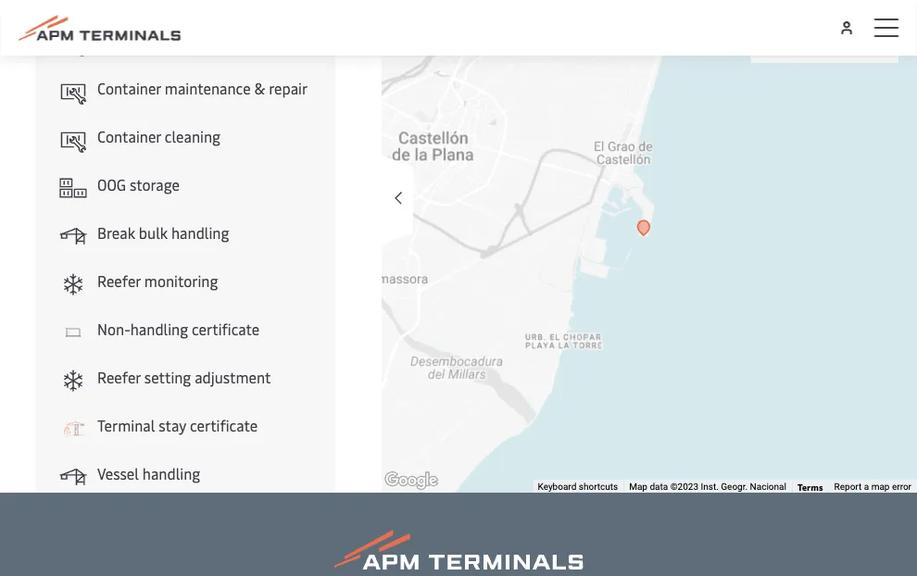 Task type: vqa. For each thing, say whether or not it's contained in the screenshot.
maintenance
yes



Task type: describe. For each thing, give the bounding box(es) containing it.
artboard 205 copy 23 image
[[58, 414, 88, 444]]

monitoring
[[144, 271, 218, 291]]

adjustment
[[195, 367, 271, 387]]

report a map error
[[834, 481, 912, 492]]

bulk
[[139, 223, 168, 243]]

container cleaning
[[97, 126, 220, 146]]

©2023
[[670, 481, 698, 492]]

vessel handling
[[97, 464, 200, 484]]

data
[[650, 481, 668, 492]]

oog storage
[[97, 175, 180, 195]]

container for container maintenance & repair
[[97, 78, 161, 98]]

map region
[[330, 0, 917, 576]]

reefer setting adjustment
[[97, 367, 271, 387]]

break bulk handling
[[97, 223, 229, 243]]

repair
[[269, 78, 308, 98]]

certificate for terminal stay certificate
[[190, 415, 258, 435]]

terminals
[[788, 3, 853, 23]]

container for container sweeping
[[97, 30, 161, 50]]

terms
[[797, 480, 823, 493]]

apmt footer logo image
[[334, 530, 583, 576]]

terminal stay certificate
[[97, 415, 258, 435]]

terms link
[[797, 480, 823, 493]]

certificate for non-handling certificate
[[192, 319, 260, 339]]

container sweeping
[[97, 30, 227, 50]]

keyboard shortcuts
[[538, 481, 618, 492]]

shortcuts
[[579, 481, 618, 492]]

map
[[871, 481, 890, 492]]

google image
[[381, 469, 442, 493]]

non-
[[97, 319, 130, 339]]

report
[[834, 481, 862, 492]]

keyboard
[[538, 481, 576, 492]]



Task type: locate. For each thing, give the bounding box(es) containing it.
reefer down non-
[[97, 367, 141, 387]]

container maintenance & repair
[[97, 78, 308, 98]]

container left sweeping
[[97, 30, 161, 50]]

3 container from the top
[[97, 126, 161, 146]]

nacional
[[750, 481, 786, 492]]

inland
[[788, 30, 829, 50]]

stay
[[159, 415, 186, 435]]

artboard 205 copy 26 image
[[58, 318, 88, 347]]

1 container from the top
[[97, 30, 161, 50]]

2 vertical spatial handling
[[142, 464, 200, 484]]

1 reefer from the top
[[97, 271, 141, 291]]

services
[[833, 30, 887, 50]]

handling down stay
[[142, 464, 200, 484]]

&
[[254, 78, 265, 98]]

container up container cleaning
[[97, 78, 161, 98]]

inst.
[[701, 481, 719, 492]]

1 vertical spatial certificate
[[190, 415, 258, 435]]

terminal
[[97, 415, 155, 435]]

container for container cleaning
[[97, 126, 161, 146]]

map data ©2023 inst. geogr. nacional
[[629, 481, 786, 492]]

0 vertical spatial container
[[97, 30, 161, 50]]

reefer for reefer monitoring
[[97, 271, 141, 291]]

0 vertical spatial certificate
[[192, 319, 260, 339]]

handling for non-handling certificate
[[130, 319, 188, 339]]

setting
[[144, 367, 191, 387]]

reefer for reefer setting adjustment
[[97, 367, 141, 387]]

report a map error link
[[834, 481, 912, 492]]

error
[[892, 481, 912, 492]]

certificate up adjustment
[[192, 319, 260, 339]]

1 vertical spatial container
[[97, 78, 161, 98]]

maintenance
[[165, 78, 251, 98]]

geogr.
[[721, 481, 748, 492]]

map
[[629, 481, 647, 492]]

sweeping
[[165, 30, 227, 50]]

vessel
[[97, 464, 139, 484]]

oog
[[97, 175, 126, 195]]

handling right bulk
[[171, 223, 229, 243]]

keyboard shortcuts button
[[538, 480, 618, 493]]

1 vertical spatial handling
[[130, 319, 188, 339]]

certificate
[[192, 319, 260, 339], [190, 415, 258, 435]]

2 reefer from the top
[[97, 367, 141, 387]]

0 vertical spatial handling
[[171, 223, 229, 243]]

container
[[97, 30, 161, 50], [97, 78, 161, 98], [97, 126, 161, 146]]

0 vertical spatial reefer
[[97, 271, 141, 291]]

reefer down break
[[97, 271, 141, 291]]

handling
[[171, 223, 229, 243], [130, 319, 188, 339], [142, 464, 200, 484]]

break
[[97, 223, 135, 243]]

handling down reefer monitoring
[[130, 319, 188, 339]]

reefer
[[97, 271, 141, 291], [97, 367, 141, 387]]

storage
[[130, 175, 180, 195]]

reefer monitoring
[[97, 271, 218, 291]]

certificate down adjustment
[[190, 415, 258, 435]]

container up oog storage
[[97, 126, 161, 146]]

2 vertical spatial container
[[97, 126, 161, 146]]

2 container from the top
[[97, 78, 161, 98]]

1 vertical spatial reefer
[[97, 367, 141, 387]]

cleaning
[[165, 126, 220, 146]]

handling for vessel handling
[[142, 464, 200, 484]]

a
[[864, 481, 869, 492]]

non-handling certificate
[[97, 319, 260, 339]]

terminals inland services
[[788, 3, 887, 50]]



